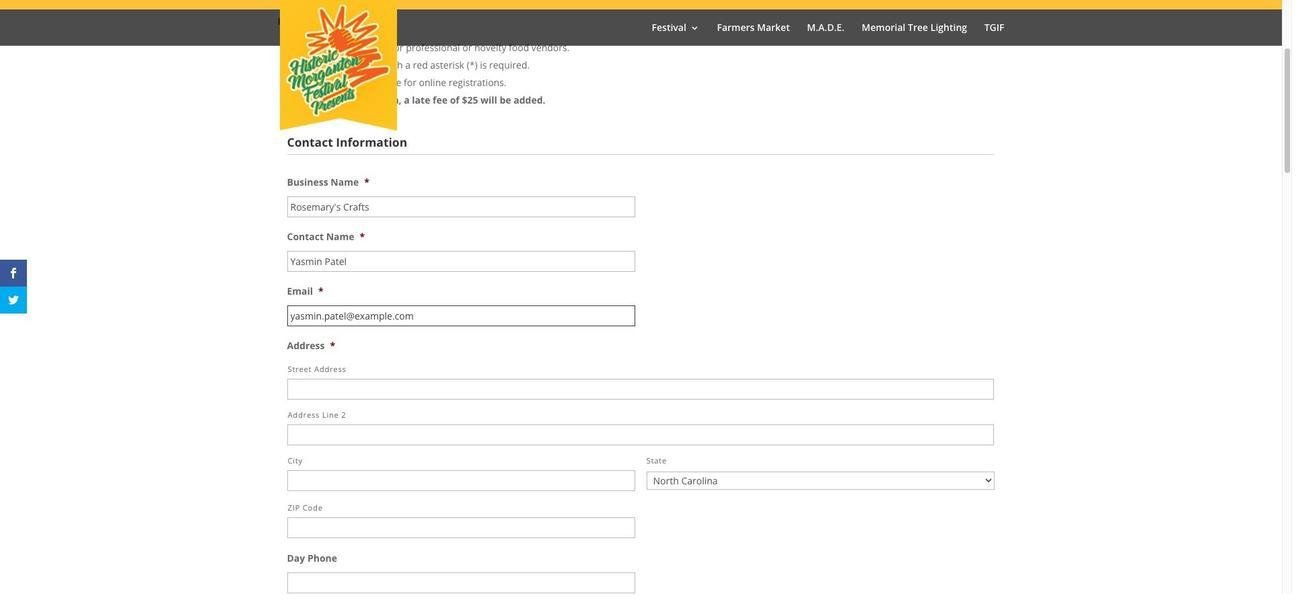 Task type: locate. For each thing, give the bounding box(es) containing it.
None text field
[[287, 196, 635, 217], [287, 305, 635, 326], [287, 379, 994, 400], [287, 517, 635, 538], [287, 573, 635, 593], [287, 196, 635, 217], [287, 305, 635, 326], [287, 379, 994, 400], [287, 517, 635, 538], [287, 573, 635, 593]]

None text field
[[287, 251, 635, 272], [287, 424, 994, 445], [287, 470, 635, 491], [287, 251, 635, 272], [287, 424, 994, 445], [287, 470, 635, 491]]



Task type: vqa. For each thing, say whether or not it's contained in the screenshot.
option
no



Task type: describe. For each thing, give the bounding box(es) containing it.
historic morganton festival image
[[280, 0, 397, 131]]



